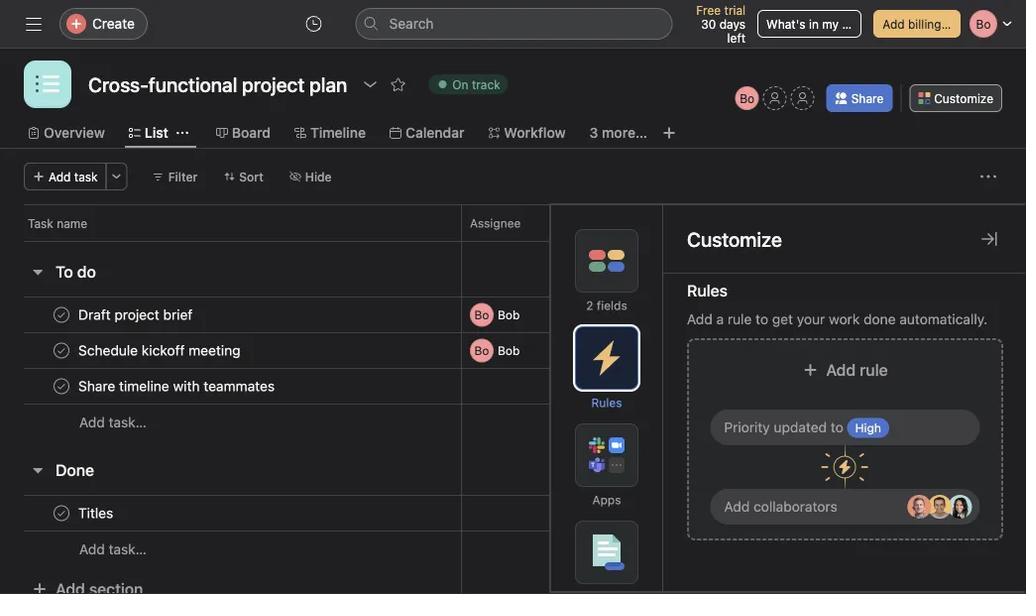 Task type: locate. For each thing, give the bounding box(es) containing it.
27 left the 31
[[612, 506, 626, 520]]

add left the billing
[[883, 17, 905, 31]]

bo for today – oct 26
[[475, 308, 490, 322]]

to do button
[[56, 254, 96, 290]]

rules up a
[[687, 281, 728, 300]]

completed image for – oct 26
[[50, 303, 73, 327]]

more actions image right task at top
[[111, 171, 123, 183]]

what's in my trial?
[[767, 17, 870, 31]]

1 vertical spatial customize
[[687, 227, 782, 250]]

0 vertical spatial to
[[756, 311, 769, 327]]

row containing oct 26
[[0, 367, 1027, 406]]

2 bob from the top
[[498, 344, 520, 358]]

oct inside header done tree grid
[[588, 506, 609, 520]]

– for oct 25
[[630, 344, 637, 358]]

collapse task list for this section image for oct 27
[[30, 462, 46, 478]]

a
[[717, 311, 724, 327]]

None text field
[[83, 66, 352, 102]]

priority
[[725, 419, 770, 435]]

add task… button
[[79, 412, 147, 433], [79, 539, 147, 560]]

0 vertical spatial add task… row
[[0, 404, 1027, 440]]

more…
[[602, 124, 648, 141]]

row
[[0, 204, 1027, 241], [24, 240, 1027, 242], [0, 295, 1027, 335], [0, 331, 1027, 370], [0, 367, 1027, 406], [0, 494, 1027, 533]]

more actions image
[[981, 169, 997, 185], [111, 171, 123, 183]]

list image
[[36, 72, 60, 96]]

2 fields
[[587, 299, 628, 312]]

3
[[590, 124, 599, 141]]

updated
[[774, 419, 827, 435]]

2 add task… from the top
[[79, 541, 147, 557]]

customize up a
[[687, 227, 782, 250]]

list link
[[129, 122, 168, 144]]

completed checkbox for oct 25
[[50, 339, 73, 363]]

customize inside 'dropdown button'
[[935, 91, 994, 105]]

collapse task list for this section image left the to on the top left
[[30, 264, 46, 280]]

completed image
[[50, 303, 73, 327], [50, 339, 73, 363], [50, 374, 73, 398], [50, 501, 73, 525]]

1 vertical spatial 27
[[612, 506, 626, 520]]

to left get
[[756, 311, 769, 327]]

task… for add task… button in the header done tree grid
[[109, 541, 147, 557]]

task… inside header to do tree grid
[[109, 414, 147, 431]]

2 completed checkbox from the top
[[50, 339, 73, 363]]

Completed checkbox
[[50, 501, 73, 525]]

completed checkbox for today
[[50, 303, 73, 327]]

oct left 25
[[588, 344, 609, 358]]

0 horizontal spatial 27
[[612, 506, 626, 520]]

0 vertical spatial rules
[[687, 281, 728, 300]]

1 vertical spatial bo
[[475, 308, 490, 322]]

1 horizontal spatial to
[[831, 419, 844, 435]]

1 vertical spatial 26
[[612, 379, 627, 393]]

collapse task list for this section image
[[30, 264, 46, 280], [30, 462, 46, 478]]

rule down done
[[860, 361, 888, 379]]

my
[[823, 17, 839, 31]]

oct left the 31
[[588, 506, 609, 520]]

30 left the days
[[702, 17, 717, 31]]

0 vertical spatial 26
[[659, 308, 674, 322]]

add left a
[[687, 311, 713, 327]]

add left task at top
[[49, 170, 71, 184]]

board link
[[216, 122, 271, 144]]

– left the 31
[[629, 506, 636, 520]]

2 vertical spatial completed checkbox
[[50, 374, 73, 398]]

1 horizontal spatial 27
[[640, 344, 654, 358]]

oct
[[635, 308, 656, 322], [588, 344, 609, 358], [588, 379, 609, 393], [588, 506, 609, 520]]

to
[[756, 311, 769, 327], [831, 419, 844, 435]]

completed checkbox inside share timeline with teammates cell
[[50, 374, 73, 398]]

0 vertical spatial task…
[[109, 414, 147, 431]]

0 vertical spatial 30
[[702, 17, 717, 31]]

collapse task list for this section image left done button
[[30, 462, 46, 478]]

tab actions image
[[176, 127, 188, 139]]

collaborators
[[706, 216, 782, 230]]

1 vertical spatial to
[[831, 419, 844, 435]]

0 vertical spatial rule
[[728, 311, 752, 327]]

0 horizontal spatial to
[[756, 311, 769, 327]]

1 add task… button from the top
[[79, 412, 147, 433]]

status
[[952, 216, 988, 230]]

free trial 30 days left
[[697, 3, 746, 45]]

done button
[[56, 452, 94, 488]]

Completed checkbox
[[50, 303, 73, 327], [50, 339, 73, 363], [50, 374, 73, 398]]

draft project brief cell
[[0, 297, 462, 333]]

oct right fields
[[635, 308, 656, 322]]

more actions image up status
[[981, 169, 997, 185]]

1 completed checkbox from the top
[[50, 303, 73, 327]]

hide button
[[281, 163, 341, 190]]

0 vertical spatial completed checkbox
[[50, 303, 73, 327]]

add collaborators
[[725, 498, 838, 515]]

– right 25
[[630, 344, 637, 358]]

rule
[[728, 311, 752, 327], [860, 361, 888, 379]]

name
[[57, 216, 87, 230]]

add
[[883, 17, 905, 31], [49, 170, 71, 184], [687, 311, 713, 327], [827, 361, 856, 379], [79, 414, 105, 431], [725, 498, 750, 515], [79, 541, 105, 557]]

– inside header done tree grid
[[629, 506, 636, 520]]

get
[[773, 311, 794, 327]]

– down oct 25 – 27
[[630, 379, 637, 393]]

1 vertical spatial rule
[[860, 361, 888, 379]]

0 horizontal spatial rules
[[592, 396, 622, 410]]

rules down oct 26 – 30
[[592, 396, 622, 410]]

add task… button up done button
[[79, 412, 147, 433]]

1 bob from the top
[[498, 308, 520, 322]]

oct down oct 25 – 27
[[588, 379, 609, 393]]

add task… button inside header done tree grid
[[79, 539, 147, 560]]

add down titles text field
[[79, 541, 105, 557]]

1 vertical spatial task…
[[109, 541, 147, 557]]

row containing task name
[[0, 204, 1027, 241]]

high
[[856, 421, 882, 435]]

assignee
[[470, 216, 521, 230]]

4 completed image from the top
[[50, 501, 73, 525]]

share timeline with teammates cell
[[0, 368, 462, 405]]

bo inside bo button
[[740, 91, 755, 105]]

add task… row
[[0, 404, 1027, 440], [0, 531, 1027, 567]]

0 vertical spatial bob
[[498, 308, 520, 322]]

26
[[659, 308, 674, 322], [612, 379, 627, 393]]

task… for add task… button in the header to do tree grid
[[109, 414, 147, 431]]

hide
[[305, 170, 332, 184]]

Share timeline with teammates text field
[[74, 376, 281, 396]]

1 vertical spatial completed checkbox
[[50, 339, 73, 363]]

0 horizontal spatial rule
[[728, 311, 752, 327]]

1 completed image from the top
[[50, 303, 73, 327]]

0 horizontal spatial more actions image
[[111, 171, 123, 183]]

0 horizontal spatial 30
[[640, 379, 655, 393]]

oct for oct 27 – 31
[[588, 506, 609, 520]]

1 collapse task list for this section image from the top
[[30, 264, 46, 280]]

add rule
[[827, 361, 888, 379]]

bob
[[498, 308, 520, 322], [498, 344, 520, 358]]

show options image
[[362, 76, 378, 92]]

1 vertical spatial add task…
[[79, 541, 147, 557]]

row containing oct 27
[[0, 494, 1027, 533]]

0 vertical spatial collapse task list for this section image
[[30, 264, 46, 280]]

27 inside header to do tree grid
[[640, 344, 654, 358]]

3 more… button
[[590, 122, 648, 144]]

today
[[588, 308, 622, 322]]

task… down titles text field
[[109, 541, 147, 557]]

–
[[625, 308, 632, 322], [630, 344, 637, 358], [630, 379, 637, 393], [629, 506, 636, 520]]

create
[[92, 15, 135, 32]]

3 completed image from the top
[[50, 374, 73, 398]]

rule right a
[[728, 311, 752, 327]]

1 add task… from the top
[[79, 414, 147, 431]]

2 add task… button from the top
[[79, 539, 147, 560]]

0 vertical spatial customize
[[935, 91, 994, 105]]

in
[[809, 17, 819, 31]]

add inside header done tree grid
[[79, 541, 105, 557]]

your
[[797, 311, 826, 327]]

history image
[[306, 16, 322, 32]]

list
[[145, 124, 168, 141]]

today – oct 26
[[588, 308, 674, 322]]

0 horizontal spatial 26
[[612, 379, 627, 393]]

completed image inside schedule kickoff meeting cell
[[50, 339, 73, 363]]

1 task… from the top
[[109, 414, 147, 431]]

completed image inside share timeline with teammates cell
[[50, 374, 73, 398]]

customize button
[[910, 84, 1003, 112]]

27 right 25
[[640, 344, 654, 358]]

task… down share timeline with teammates text field
[[109, 414, 147, 431]]

info
[[945, 17, 966, 31]]

30
[[702, 17, 717, 31], [640, 379, 655, 393]]

0 vertical spatial bo
[[740, 91, 755, 105]]

fields
[[597, 299, 628, 312]]

on track
[[453, 77, 501, 91]]

close details image
[[982, 231, 998, 247]]

add task… inside header to do tree grid
[[79, 414, 147, 431]]

add to starred image
[[390, 76, 406, 92]]

3 more…
[[590, 124, 648, 141]]

0 vertical spatial add task… button
[[79, 412, 147, 433]]

oct 26 – 30
[[588, 379, 655, 393]]

2 task… from the top
[[109, 541, 147, 557]]

1 vertical spatial 30
[[640, 379, 655, 393]]

search button
[[356, 8, 673, 40]]

1 horizontal spatial customize
[[935, 91, 994, 105]]

1 horizontal spatial more actions image
[[981, 169, 997, 185]]

0 vertical spatial add task…
[[79, 414, 147, 431]]

oct for oct 26 – 30
[[588, 379, 609, 393]]

oct for oct 25 – 27
[[588, 344, 609, 358]]

task…
[[109, 414, 147, 431], [109, 541, 147, 557]]

31
[[639, 506, 652, 520]]

1 vertical spatial bob
[[498, 344, 520, 358]]

2 collapse task list for this section image from the top
[[30, 462, 46, 478]]

1 horizontal spatial 30
[[702, 17, 717, 31]]

completed checkbox inside schedule kickoff meeting cell
[[50, 339, 73, 363]]

26 left a
[[659, 308, 674, 322]]

trial?
[[843, 17, 870, 31]]

0 horizontal spatial customize
[[687, 227, 782, 250]]

0 vertical spatial 27
[[640, 344, 654, 358]]

overview
[[44, 124, 105, 141]]

1 vertical spatial add task… row
[[0, 531, 1027, 567]]

2 vertical spatial bo
[[475, 344, 490, 358]]

1 vertical spatial add task… button
[[79, 539, 147, 560]]

1 vertical spatial collapse task list for this section image
[[30, 462, 46, 478]]

to left high
[[831, 419, 844, 435]]

task… inside header done tree grid
[[109, 541, 147, 557]]

add up done button
[[79, 414, 105, 431]]

priority field for titles cell
[[825, 495, 944, 532]]

26 down 25
[[612, 379, 627, 393]]

left
[[728, 31, 746, 45]]

done
[[864, 311, 896, 327]]

add task… down titles text field
[[79, 541, 147, 557]]

filter button
[[143, 163, 207, 190]]

completed image inside draft project brief cell
[[50, 303, 73, 327]]

search
[[389, 15, 434, 32]]

customize
[[935, 91, 994, 105], [687, 227, 782, 250]]

2 completed image from the top
[[50, 339, 73, 363]]

3 completed checkbox from the top
[[50, 374, 73, 398]]

collapse task list for this section image for today
[[30, 264, 46, 280]]

completed checkbox inside draft project brief cell
[[50, 303, 73, 327]]

task name
[[28, 216, 87, 230]]

apps
[[593, 493, 621, 507]]

status field for schedule kickoff meeting cell
[[943, 332, 1027, 369]]

add task… button down titles text field
[[79, 539, 147, 560]]

add task… inside header done tree grid
[[79, 541, 147, 557]]

customize down info
[[935, 91, 994, 105]]

add task… up done button
[[79, 414, 147, 431]]

add task…
[[79, 414, 147, 431], [79, 541, 147, 557]]

due
[[588, 216, 611, 230]]

do
[[77, 262, 96, 281]]

rules
[[687, 281, 728, 300], [592, 396, 622, 410]]

30 down oct 25 – 27
[[640, 379, 655, 393]]

add billing info
[[883, 17, 966, 31]]



Task type: vqa. For each thing, say whether or not it's contained in the screenshot.
Add task… associated with Add task… "button" within Header To Do tree grid
yes



Task type: describe. For each thing, give the bounding box(es) containing it.
to
[[56, 262, 73, 281]]

Schedule kickoff meeting text field
[[74, 341, 247, 361]]

priority field for schedule kickoff meeting cell
[[825, 332, 944, 369]]

1 horizontal spatial rules
[[687, 281, 728, 300]]

oct 25 – 27
[[588, 344, 654, 358]]

header to do tree grid
[[0, 295, 1027, 440]]

1 vertical spatial rules
[[592, 396, 622, 410]]

schedule kickoff meeting cell
[[0, 332, 462, 369]]

– for oct 26
[[630, 379, 637, 393]]

2 add task… row from the top
[[0, 531, 1027, 567]]

automatically.
[[900, 311, 988, 327]]

add left collaborators
[[725, 498, 750, 515]]

share
[[852, 91, 884, 105]]

bob for today
[[498, 308, 520, 322]]

workflow link
[[488, 122, 566, 144]]

overview link
[[28, 122, 105, 144]]

Draft project brief text field
[[74, 305, 199, 325]]

priority field for draft project brief cell
[[825, 297, 944, 333]]

Titles text field
[[74, 503, 119, 523]]

add task… button inside header to do tree grid
[[79, 412, 147, 433]]

track
[[472, 77, 501, 91]]

add a rule to get your work done automatically.
[[687, 311, 988, 327]]

27 inside header done tree grid
[[612, 506, 626, 520]]

task
[[28, 216, 53, 230]]

completed image for – 27
[[50, 339, 73, 363]]

add task button
[[24, 163, 107, 190]]

days
[[720, 17, 746, 31]]

create button
[[60, 8, 148, 40]]

due date
[[588, 216, 639, 230]]

search list box
[[356, 8, 673, 40]]

priority field for share timeline with teammates cell
[[825, 368, 944, 405]]

– right today on the right bottom of the page
[[625, 308, 632, 322]]

oct 27 – 31
[[588, 506, 652, 520]]

add down work
[[827, 361, 856, 379]]

1 add task… row from the top
[[0, 404, 1027, 440]]

workflow
[[504, 124, 566, 141]]

done
[[56, 461, 94, 480]]

what's in my trial? button
[[758, 10, 870, 38]]

2
[[587, 299, 594, 312]]

bo button
[[736, 86, 760, 110]]

to do
[[56, 262, 96, 281]]

completed checkbox for oct 26
[[50, 374, 73, 398]]

on track button
[[420, 70, 518, 98]]

titles cell
[[0, 495, 462, 532]]

status field for share timeline with teammates cell
[[943, 368, 1027, 405]]

work
[[829, 311, 860, 327]]

board
[[232, 124, 271, 141]]

calendar
[[406, 124, 465, 141]]

bob for oct
[[498, 344, 520, 358]]

add task
[[49, 170, 98, 184]]

task
[[74, 170, 98, 184]]

bo for oct 25 – 27
[[475, 344, 490, 358]]

sort button
[[215, 163, 273, 190]]

share button
[[827, 84, 893, 112]]

status field for titles cell
[[943, 495, 1027, 532]]

header done tree grid
[[0, 494, 1027, 567]]

what's
[[767, 17, 806, 31]]

completed image inside titles cell
[[50, 501, 73, 525]]

completed image for – 30
[[50, 374, 73, 398]]

sort
[[239, 170, 264, 184]]

filter
[[168, 170, 198, 184]]

timeline
[[310, 124, 366, 141]]

25
[[612, 344, 626, 358]]

status field for draft project brief cell
[[943, 297, 1027, 333]]

add inside header to do tree grid
[[79, 414, 105, 431]]

add a task to this section image
[[106, 264, 122, 280]]

date
[[614, 216, 639, 230]]

collaborators
[[754, 498, 838, 515]]

30 inside header to do tree grid
[[640, 379, 655, 393]]

expand sidebar image
[[26, 16, 42, 32]]

billing
[[909, 17, 942, 31]]

trial
[[725, 3, 746, 17]]

add tab image
[[662, 125, 677, 141]]

1 horizontal spatial rule
[[860, 361, 888, 379]]

on
[[453, 77, 469, 91]]

30 inside free trial 30 days left
[[702, 17, 717, 31]]

priority updated to high
[[725, 419, 882, 435]]

calendar link
[[390, 122, 465, 144]]

– for oct 27
[[629, 506, 636, 520]]

add billing info button
[[874, 10, 966, 38]]

1 horizontal spatial 26
[[659, 308, 674, 322]]

timeline link
[[295, 122, 366, 144]]

free
[[697, 3, 721, 17]]



